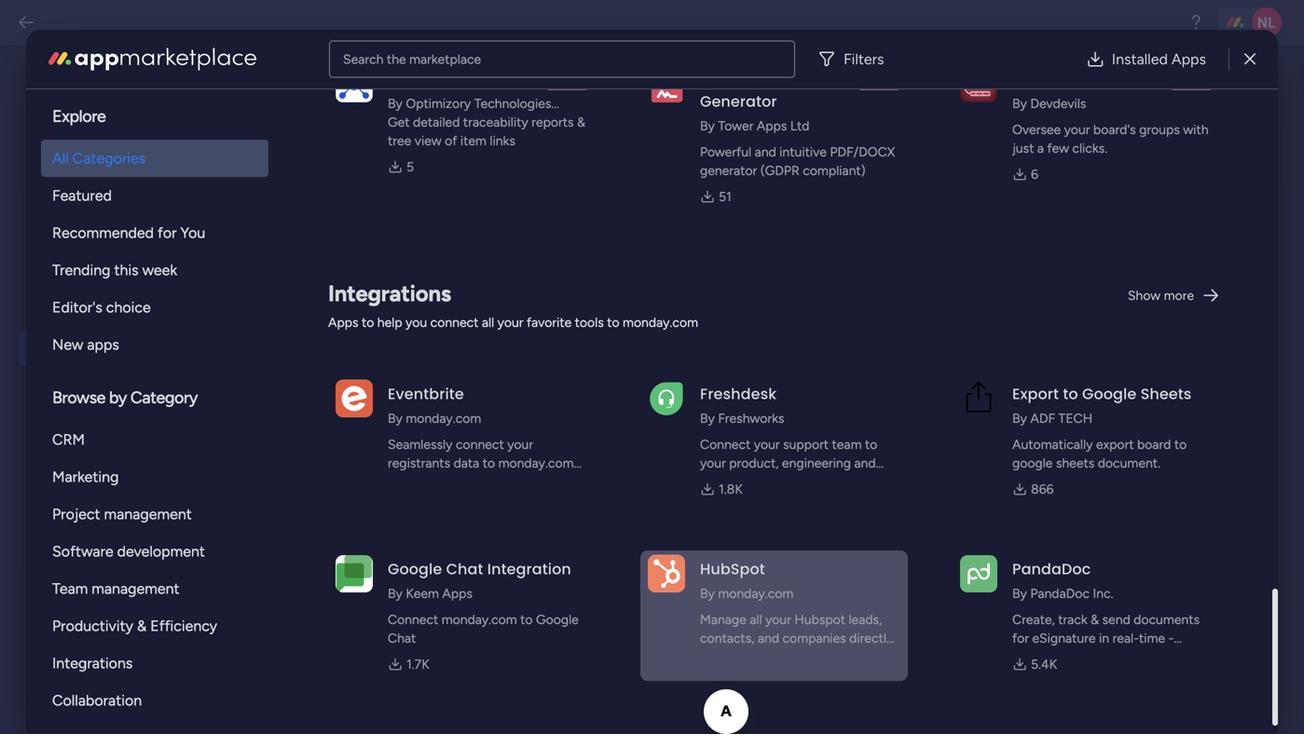 Task type: locate. For each thing, give the bounding box(es) containing it.
team
[[52, 580, 88, 598]]

your up the companies
[[766, 612, 792, 628]]

0 vertical spatial google
[[1083, 384, 1137, 405]]

app logo image right keep on the bottom left
[[648, 380, 685, 418]]

0 horizontal spatial in
[[440, 374, 451, 391]]

1 horizontal spatial monday
[[596, 374, 646, 391]]

connect your support team to your product, engineering and sales teams and streamline customer requests to your team.
[[700, 437, 890, 509]]

export
[[1097, 437, 1134, 453]]

app logo image for export to google sheets
[[960, 380, 998, 418]]

devdevils
[[1031, 96, 1087, 111]]

monday.com inside eventbrite by monday.com
[[406, 411, 481, 427]]

api v2 token
[[310, 84, 428, 109]]

by left adf
[[1013, 411, 1028, 427]]

eventbrite by monday.com
[[388, 384, 481, 427]]

app logo image for eventbrite
[[336, 380, 373, 418]]

interface
[[1013, 668, 1065, 684]]

1 vertical spatial for
[[1013, 631, 1029, 647]]

your up monitor on the left of the page
[[507, 437, 533, 453]]

noah lott image
[[1252, 7, 1282, 37]]

create,
[[1013, 612, 1055, 628]]

permissions
[[70, 585, 158, 605]]

your down manage,
[[450, 493, 476, 509]]

engineering
[[782, 456, 851, 471]]

team.
[[858, 493, 890, 509]]

chat up "connect monday.com to google chat"
[[446, 559, 484, 580]]

marketplace
[[409, 51, 481, 67]]

1 horizontal spatial you
[[534, 353, 557, 370]]

to up the analyse
[[388, 474, 400, 490]]

chat inside google chat integration by keem apps
[[446, 559, 484, 580]]

all down developers.monday.com link
[[482, 315, 494, 331]]

chat
[[446, 559, 484, 580], [388, 631, 416, 647]]

experience.
[[393, 395, 464, 412]]

send
[[1103, 612, 1131, 628]]

google down integration
[[536, 612, 579, 628]]

directly up "interface"
[[1013, 649, 1057, 665]]

0 vertical spatial integrations
[[328, 280, 451, 307]]

pandadoc up track
[[1031, 586, 1090, 602]]

token down private
[[392, 136, 429, 152]]

secure.
[[429, 416, 474, 433]]

for inside create, track & send documents for esignature in real-time - directly within your monday.com interface
[[1013, 631, 1029, 647]]

google inside google chat integration by keem apps
[[388, 559, 442, 580]]

connect up "product," at the right of page
[[700, 437, 751, 453]]

in left real-
[[1099, 631, 1110, 647]]

you right help
[[406, 315, 427, 331]]

1 vertical spatial app
[[366, 395, 389, 412]]

1 vertical spatial integrations
[[52, 655, 133, 673]]

0 vertical spatial you
[[406, 315, 427, 331]]

more inside administration learn more
[[71, 119, 103, 136]]

all right manage
[[750, 612, 762, 628]]

0 vertical spatial chat
[[446, 559, 484, 580]]

in
[[440, 374, 451, 391], [1099, 631, 1110, 647], [700, 649, 711, 665]]

monday.com up monitor on the left of the page
[[498, 456, 574, 471]]

1 vertical spatial monday
[[596, 374, 646, 391]]

get
[[388, 114, 410, 130]]

all down the better
[[435, 493, 447, 509]]

the monday app api gives you powerful capabilities in order to enhance your monday app experience. it's very important to keep your api token secure.
[[366, 353, 663, 433]]

monday.com down -
[[1128, 649, 1204, 665]]

2 vertical spatial all
[[750, 612, 762, 628]]

monday icon image
[[328, 351, 346, 379]]

by up oversee
[[1013, 96, 1028, 111]]

integrations down cross at the left
[[52, 655, 133, 673]]

0 vertical spatial connect
[[700, 437, 751, 453]]

events
[[479, 493, 519, 509]]

0 horizontal spatial app
[[366, 395, 389, 412]]

your down real-
[[1099, 649, 1125, 665]]

0 horizontal spatial directly
[[850, 631, 894, 647]]

tidy up
[[70, 462, 127, 482]]

monday.com down hubspot on the right of the page
[[718, 586, 794, 602]]

apps right keem
[[442, 586, 473, 602]]

app down capabilities
[[366, 395, 389, 412]]

0 horizontal spatial google
[[388, 559, 442, 580]]

api down editor's
[[70, 338, 95, 359]]

links
[[388, 69, 425, 90]]

app logo image down monday icon
[[336, 380, 373, 418]]

token up get
[[373, 84, 428, 109]]

monday.com down google chat integration by keem apps
[[442, 612, 517, 628]]

to right 'tools'
[[607, 315, 620, 331]]

connect inside "connect monday.com to google chat"
[[388, 612, 439, 628]]

connect monday.com to google chat
[[388, 612, 579, 647]]

2 vertical spatial in
[[700, 649, 711, 665]]

to up tech
[[1063, 384, 1079, 405]]

& right reports
[[577, 114, 586, 130]]

app up the 'order'
[[446, 353, 470, 370]]

1 vertical spatial chat
[[388, 631, 416, 647]]

and up requests
[[771, 474, 793, 490]]

2 horizontal spatial google
[[1083, 384, 1137, 405]]

all
[[52, 150, 69, 167]]

cross account copier button
[[19, 618, 235, 679]]

monday up keep on the bottom left
[[596, 374, 646, 391]]

directly down leads,
[[850, 631, 894, 647]]

google up keem
[[388, 559, 442, 580]]

directly inside 'manage all your hubspot leads, contacts, and companies directly in monday.com.'
[[850, 631, 894, 647]]

token
[[373, 84, 428, 109], [392, 136, 429, 152]]

1 vertical spatial token
[[392, 136, 429, 152]]

category
[[130, 388, 198, 408]]

general button
[[19, 166, 235, 203]]

0 vertical spatial management
[[104, 506, 192, 524]]

google up tech
[[1083, 384, 1137, 405]]

in down contacts,
[[700, 649, 711, 665]]

trending
[[52, 262, 111, 279]]

0 horizontal spatial you
[[406, 315, 427, 331]]

pandadoc up create,
[[1013, 559, 1091, 580]]

usage stats button
[[19, 413, 235, 449]]

pdf/docx
[[830, 144, 895, 160]]

by up get
[[388, 96, 403, 111]]

1 horizontal spatial app
[[446, 353, 470, 370]]

your inside create, track & send documents for esignature in real-time - directly within your monday.com interface
[[1099, 649, 1125, 665]]

api up the 'order'
[[473, 353, 494, 370]]

docexport pdf generator by tower apps ltd
[[700, 69, 810, 134]]

keep
[[602, 395, 632, 412]]

1 horizontal spatial connect
[[700, 437, 751, 453]]

1 vertical spatial all
[[435, 493, 447, 509]]

hubspot
[[700, 559, 765, 580]]

app logo image left export
[[960, 380, 998, 418]]

app
[[446, 353, 470, 370], [366, 395, 389, 412]]

by down freshdesk
[[700, 411, 715, 427]]

show more
[[1128, 288, 1195, 304]]

editor's
[[52, 299, 102, 317]]

manage
[[700, 612, 747, 628]]

management down apps button
[[92, 580, 180, 598]]

0 vertical spatial connect
[[430, 315, 479, 331]]

app logo image for google chat integration
[[336, 556, 373, 593]]

(gdpr
[[761, 163, 800, 179]]

filters
[[844, 50, 884, 68]]

app logo image
[[336, 380, 373, 418], [648, 380, 685, 418], [960, 380, 998, 418], [648, 555, 685, 593], [336, 556, 373, 593], [960, 556, 998, 593]]

monday.com down eventbrite
[[406, 411, 481, 427]]

your up clicks.
[[1065, 122, 1091, 138]]

optimizory
[[406, 96, 471, 111]]

1 vertical spatial management
[[92, 580, 180, 598]]

0 horizontal spatial for
[[158, 224, 177, 242]]

chat up 1.7k
[[388, 631, 416, 647]]

866
[[1031, 482, 1054, 497]]

manage,
[[443, 474, 492, 490]]

apps marketplace image
[[48, 48, 256, 70]]

& down permissions button
[[137, 618, 147, 636]]

1 vertical spatial connect
[[388, 612, 439, 628]]

management for project management
[[104, 506, 192, 524]]

1 horizontal spatial all
[[482, 315, 494, 331]]

by inside links explorer by optimizory technologies private limited
[[388, 96, 403, 111]]

0 vertical spatial directly
[[850, 631, 894, 647]]

trending this week
[[52, 262, 177, 279]]

your
[[1065, 122, 1091, 138], [498, 315, 524, 331], [564, 374, 592, 391], [635, 395, 663, 412], [507, 437, 533, 453], [754, 437, 780, 453], [700, 456, 726, 471], [450, 493, 476, 509], [829, 493, 855, 509], [766, 612, 792, 628], [1099, 649, 1125, 665]]

2 horizontal spatial &
[[1091, 612, 1099, 628]]

to right team
[[865, 437, 878, 453]]

by up manage
[[700, 586, 715, 602]]

0 vertical spatial monday
[[392, 353, 443, 370]]

apps up monday icon
[[328, 315, 359, 331]]

token for personal api token
[[392, 136, 429, 152]]

cross
[[69, 626, 112, 646]]

directly
[[850, 631, 894, 647], [1013, 649, 1057, 665]]

and up (gdpr
[[755, 144, 777, 160]]

billing
[[70, 380, 114, 400]]

0 horizontal spatial monday
[[392, 353, 443, 370]]

1 horizontal spatial more
[[1164, 288, 1195, 304]]

to down integration
[[520, 612, 533, 628]]

automatically export board to google sheets document.
[[1013, 437, 1187, 471]]

board's
[[1094, 122, 1136, 138]]

1 vertical spatial directly
[[1013, 649, 1057, 665]]

0 horizontal spatial integrations
[[52, 655, 133, 673]]

chat inside "connect monday.com to google chat"
[[388, 631, 416, 647]]

gives
[[498, 353, 531, 370]]

0 horizontal spatial connect
[[388, 612, 439, 628]]

recommended for you
[[52, 224, 205, 242]]

management
[[104, 506, 192, 524], [92, 580, 180, 598]]

freshdesk by freshworks
[[700, 384, 785, 427]]

1 horizontal spatial &
[[577, 114, 586, 130]]

management up development on the left of page
[[104, 506, 192, 524]]

app logo image left keem
[[336, 556, 373, 593]]

1 horizontal spatial chat
[[446, 559, 484, 580]]

connect inside the connect your support team to your product, engineering and sales teams and streamline customer requests to your team.
[[700, 437, 751, 453]]

apps up team
[[70, 544, 109, 564]]

to right the board
[[1175, 437, 1187, 453]]

leads,
[[849, 612, 882, 628]]

more inside button
[[1164, 288, 1195, 304]]

for left you
[[158, 224, 177, 242]]

your down streamline
[[829, 493, 855, 509]]

connect up data
[[456, 437, 504, 453]]

browse by category
[[52, 388, 198, 408]]

app logo image for hubspot
[[648, 555, 685, 593]]

monday.com inside create, track & send documents for esignature in real-time - directly within your monday.com interface
[[1128, 649, 1204, 665]]

up
[[105, 462, 127, 482]]

explorer
[[429, 69, 489, 90]]

api left token
[[366, 416, 387, 433]]

1 horizontal spatial in
[[700, 649, 711, 665]]

help image
[[1187, 13, 1206, 32]]

you
[[406, 315, 427, 331], [534, 353, 557, 370]]

51
[[719, 189, 732, 205]]

by inside groups manager by devdevils
[[1013, 96, 1028, 111]]

management for team management
[[92, 580, 180, 598]]

0 vertical spatial all
[[482, 315, 494, 331]]

search the marketplace
[[343, 51, 481, 67]]

traceability
[[463, 114, 529, 130]]

0 vertical spatial for
[[158, 224, 177, 242]]

1 horizontal spatial directly
[[1013, 649, 1057, 665]]

1 horizontal spatial google
[[536, 612, 579, 628]]

tree
[[388, 133, 411, 149]]

1 vertical spatial in
[[1099, 631, 1110, 647]]

& left send
[[1091, 612, 1099, 628]]

apps down "help" image
[[1172, 50, 1207, 68]]

apps inside google chat integration by keem apps
[[442, 586, 473, 602]]

0 horizontal spatial chat
[[388, 631, 416, 647]]

connect down keem
[[388, 612, 439, 628]]

0 vertical spatial more
[[71, 119, 103, 136]]

to
[[362, 315, 374, 331], [607, 315, 620, 331], [491, 374, 504, 391], [1063, 384, 1079, 405], [585, 395, 598, 412], [865, 437, 878, 453], [1175, 437, 1187, 453], [483, 456, 495, 471], [388, 474, 400, 490], [813, 493, 825, 509], [520, 612, 533, 628]]

for down create,
[[1013, 631, 1029, 647]]

0 horizontal spatial more
[[71, 119, 103, 136]]

apps inside "button"
[[1172, 50, 1207, 68]]

by left keem
[[388, 586, 403, 602]]

freshworks
[[718, 411, 785, 427]]

in left the 'order'
[[440, 374, 451, 391]]

monday.com inside "connect monday.com to google chat"
[[442, 612, 517, 628]]

1 horizontal spatial integrations
[[328, 280, 451, 307]]

app logo image left pandadoc by pandadoc inc.
[[960, 556, 998, 593]]

monday up capabilities
[[392, 353, 443, 370]]

your up sales
[[700, 456, 726, 471]]

generator
[[700, 163, 757, 179]]

2 horizontal spatial all
[[750, 612, 762, 628]]

connect for by
[[700, 437, 751, 453]]

security
[[70, 297, 132, 318]]

and right monitor on the left of the page
[[545, 474, 566, 490]]

apps left ltd
[[757, 118, 787, 134]]

by up the seamlessly
[[388, 411, 403, 427]]

to down streamline
[[813, 493, 825, 509]]

0 vertical spatial in
[[440, 374, 451, 391]]

1 vertical spatial connect
[[456, 437, 504, 453]]

and up "monday.com."
[[758, 631, 780, 647]]

connect down 'developers.monday.com'
[[430, 315, 479, 331]]

tidy up button
[[19, 454, 235, 490]]

1 vertical spatial you
[[534, 353, 557, 370]]

directory
[[136, 503, 203, 523]]

0 vertical spatial token
[[373, 84, 428, 109]]

0 horizontal spatial &
[[137, 618, 147, 636]]

1 vertical spatial more
[[1164, 288, 1195, 304]]

2 vertical spatial google
[[536, 612, 579, 628]]

by inside eventbrite by monday.com
[[388, 411, 403, 427]]

connect inside "seamlessly connect your registrants data to monday.com to better manage, monitor and analyse all your events"
[[456, 437, 504, 453]]

1 vertical spatial google
[[388, 559, 442, 580]]

you up enhance
[[534, 353, 557, 370]]

by left tower
[[700, 118, 715, 134]]

more up all categories at left
[[71, 119, 103, 136]]

integrations up help
[[328, 280, 451, 307]]

1 horizontal spatial for
[[1013, 631, 1029, 647]]

track
[[1058, 612, 1088, 628]]

5.4k
[[1031, 657, 1058, 673]]

crm
[[52, 431, 85, 449]]

by up create,
[[1013, 586, 1028, 602]]

1.7k
[[407, 657, 430, 673]]

generator
[[700, 91, 777, 112]]

general
[[70, 174, 128, 194]]

private
[[388, 114, 428, 130]]

more right show
[[1164, 288, 1195, 304]]

administration learn more
[[33, 79, 219, 136]]

personal api token
[[310, 136, 429, 152]]

app logo image left hubspot on the right of the page
[[648, 555, 685, 593]]

favorite
[[527, 315, 572, 331]]

0 horizontal spatial all
[[435, 493, 447, 509]]

monday.com
[[623, 315, 698, 331], [406, 411, 481, 427], [498, 456, 574, 471], [718, 586, 794, 602], [442, 612, 517, 628], [1128, 649, 1204, 665]]

your right keep on the bottom left
[[635, 395, 663, 412]]

2 horizontal spatial in
[[1099, 631, 1110, 647]]

to left help
[[362, 315, 374, 331]]

and down team
[[855, 456, 876, 471]]

to up very
[[491, 374, 504, 391]]



Task type: describe. For each thing, give the bounding box(es) containing it.
filters button
[[810, 41, 899, 78]]

customization
[[70, 215, 179, 235]]

tools
[[575, 315, 604, 331]]

users button
[[19, 249, 235, 285]]

groups
[[1140, 122, 1180, 138]]

to left keep on the bottom left
[[585, 395, 598, 412]]

contacts,
[[700, 631, 755, 647]]

powerful
[[700, 144, 752, 160]]

apps inside docexport pdf generator by tower apps ltd
[[757, 118, 787, 134]]

by inside docexport pdf generator by tower apps ltd
[[700, 118, 715, 134]]

registrants
[[388, 456, 451, 471]]

in inside the monday app api gives you powerful capabilities in order to enhance your monday app experience. it's very important to keep your api token secure.
[[440, 374, 451, 391]]

pdf
[[780, 69, 808, 90]]

by inside freshdesk by freshworks
[[700, 411, 715, 427]]

api inside api button
[[70, 338, 95, 359]]

seamlessly connect your registrants data to monday.com to better manage, monitor and analyse all your events
[[388, 437, 574, 509]]

item
[[461, 133, 487, 149]]

all inside "seamlessly connect your registrants data to monday.com to better manage, monitor and analyse all your events"
[[435, 493, 447, 509]]

and inside powerful and intuitive pdf/docx generator (gdpr compliant)
[[755, 144, 777, 160]]

requests
[[759, 493, 810, 509]]

apps button
[[19, 536, 235, 572]]

clicks.
[[1073, 140, 1108, 156]]

& inside "get detailed traceability reports & tree view of item links"
[[577, 114, 586, 130]]

and inside 'manage all your hubspot leads, contacts, and companies directly in monday.com.'
[[758, 631, 780, 647]]

enhance
[[508, 374, 561, 391]]

to inside "connect monday.com to google chat"
[[520, 612, 533, 628]]

marketing
[[52, 469, 119, 486]]

1 vertical spatial pandadoc
[[1031, 586, 1090, 602]]

your left favorite in the top left of the page
[[498, 315, 524, 331]]

powerful and intuitive pdf/docx generator (gdpr compliant)
[[700, 144, 895, 179]]

monday.com right 'tools'
[[623, 315, 698, 331]]

google inside export to google sheets by adf tech
[[1083, 384, 1137, 405]]

usage stats
[[70, 421, 158, 441]]

order
[[454, 374, 487, 391]]

ltd
[[791, 118, 810, 134]]

& inside create, track & send documents for esignature in real-time - directly within your monday.com interface
[[1091, 612, 1099, 628]]

efficiency
[[150, 618, 217, 636]]

documents
[[1134, 612, 1200, 628]]

your inside 'manage all your hubspot leads, contacts, and companies directly in monday.com.'
[[766, 612, 792, 628]]

by inside hubspot by monday.com
[[700, 586, 715, 602]]

companies
[[783, 631, 846, 647]]

content
[[70, 503, 132, 523]]

sheets
[[1141, 384, 1192, 405]]

installed apps
[[1112, 50, 1207, 68]]

tidy
[[70, 462, 101, 482]]

get detailed traceability reports & tree view of item links
[[388, 114, 586, 149]]

permissions button
[[19, 577, 235, 613]]

groups
[[1013, 69, 1068, 90]]

tech
[[1059, 411, 1093, 427]]

api down get
[[366, 136, 388, 152]]

-
[[1169, 631, 1174, 647]]

show more button
[[1121, 281, 1228, 311]]

reports
[[532, 114, 574, 130]]

real-
[[1113, 631, 1139, 647]]

account
[[116, 626, 177, 646]]

in inside create, track & send documents for esignature in real-time - directly within your monday.com interface
[[1099, 631, 1110, 647]]

keem
[[406, 586, 439, 602]]

show
[[1128, 288, 1161, 304]]

usage
[[70, 421, 117, 441]]

manager
[[1072, 69, 1141, 90]]

create, track & send documents for esignature in real-time - directly within your monday.com interface
[[1013, 612, 1204, 684]]

dapulse x slim image
[[1245, 48, 1256, 70]]

links explorer by optimizory technologies private limited
[[388, 69, 551, 130]]

streamline
[[796, 474, 857, 490]]

board
[[1138, 437, 1172, 453]]

product,
[[729, 456, 779, 471]]

google chat integration by keem apps
[[388, 559, 572, 602]]

all inside 'manage all your hubspot leads, contacts, and companies directly in monday.com.'
[[750, 612, 762, 628]]

token
[[390, 416, 426, 433]]

users
[[70, 256, 112, 276]]

google inside "connect monday.com to google chat"
[[536, 612, 579, 628]]

token for api v2 token
[[373, 84, 428, 109]]

apps to help you connect all your favorite tools to monday.com
[[328, 315, 698, 331]]

support
[[783, 437, 829, 453]]

project
[[52, 506, 100, 524]]

the
[[366, 353, 389, 370]]

customization button
[[19, 207, 235, 244]]

apps
[[87, 336, 119, 354]]

intuitive
[[780, 144, 827, 160]]

development
[[117, 543, 205, 561]]

sales
[[700, 474, 729, 490]]

detailed
[[413, 114, 460, 130]]

export to google sheets by adf tech
[[1013, 384, 1192, 427]]

better
[[404, 474, 440, 490]]

connect for chat
[[388, 612, 439, 628]]

you inside the monday app api gives you powerful capabilities in order to enhance your monday app experience. it's very important to keep your api token secure.
[[534, 353, 557, 370]]

automatically
[[1013, 437, 1093, 453]]

your down powerful
[[564, 374, 592, 391]]

editor's choice
[[52, 299, 151, 317]]

just
[[1013, 140, 1034, 156]]

your up "product," at the right of page
[[754, 437, 780, 453]]

directly inside create, track & send documents for esignature in real-time - directly within your monday.com interface
[[1013, 649, 1057, 665]]

back to workspace image
[[17, 13, 35, 32]]

by inside google chat integration by keem apps
[[388, 586, 403, 602]]

important
[[520, 395, 582, 412]]

and inside "seamlessly connect your registrants data to monday.com to better manage, monitor and analyse all your events"
[[545, 474, 566, 490]]

freshdesk
[[700, 384, 777, 405]]

billing button
[[19, 372, 235, 408]]

to right data
[[483, 456, 495, 471]]

within
[[1060, 649, 1096, 665]]

by inside pandadoc by pandadoc inc.
[[1013, 586, 1028, 602]]

monday.com inside hubspot by monday.com
[[718, 586, 794, 602]]

to inside export to google sheets by adf tech
[[1063, 384, 1079, 405]]

api left 'v2'
[[310, 84, 341, 109]]

productivity
[[52, 618, 133, 636]]

search
[[343, 51, 384, 67]]

by inside export to google sheets by adf tech
[[1013, 411, 1028, 427]]

new apps
[[52, 336, 119, 354]]

hubspot by monday.com
[[700, 559, 794, 602]]

apps inside button
[[70, 544, 109, 564]]

your inside oversee your board's groups with just a few clicks.
[[1065, 122, 1091, 138]]

collaboration
[[52, 692, 142, 710]]

analyse
[[388, 493, 431, 509]]

it's
[[468, 395, 486, 412]]

to inside automatically export board to google sheets document.
[[1175, 437, 1187, 453]]

monday.com inside "seamlessly connect your registrants data to monday.com to better manage, monitor and analyse all your events"
[[498, 456, 574, 471]]

app logo image for freshdesk
[[648, 380, 685, 418]]

0 vertical spatial app
[[446, 353, 470, 370]]

hubspot
[[795, 612, 846, 628]]

app logo image for pandadoc
[[960, 556, 998, 593]]

in inside 'manage all your hubspot leads, contacts, and companies directly in monday.com.'
[[700, 649, 711, 665]]

0 vertical spatial pandadoc
[[1013, 559, 1091, 580]]

seamlessly
[[388, 437, 453, 453]]

links
[[490, 133, 516, 149]]



Task type: vqa. For each thing, say whether or not it's contained in the screenshot.


